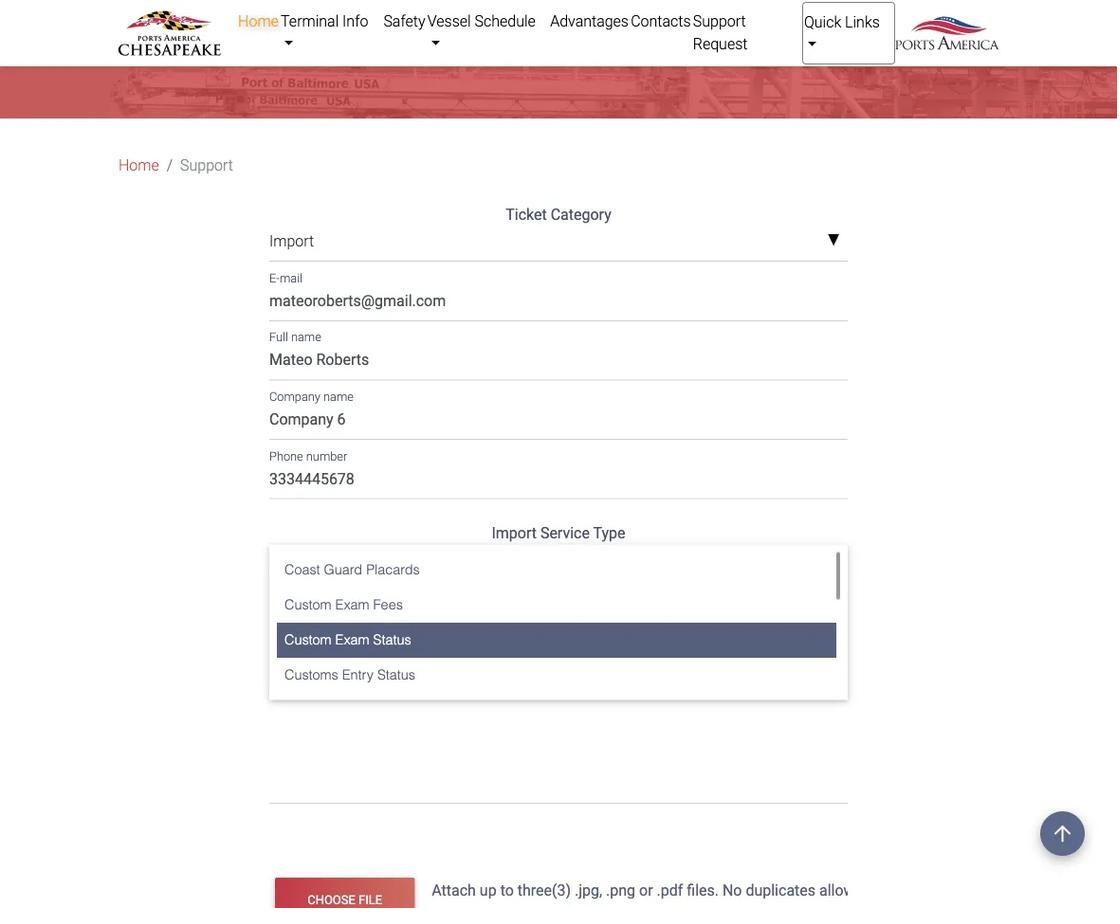 Task type: vqa. For each thing, say whether or not it's contained in the screenshot.
customs entry status
yes



Task type: locate. For each thing, give the bounding box(es) containing it.
custom exam status up customs entry status
[[285, 632, 411, 648]]

1 vertical spatial custom exam status
[[285, 632, 411, 648]]

1 vertical spatial name
[[323, 390, 354, 404]]

file
[[359, 893, 382, 907]]

custom left the guard
[[269, 551, 322, 569]]

quick links
[[804, 13, 880, 31]]

import for import service type
[[492, 525, 537, 543]]

support
[[693, 12, 746, 30], [180, 156, 233, 174]]

safety vessel schedule
[[384, 12, 536, 30]]

0 horizontal spatial import
[[269, 232, 314, 250]]

import left service
[[492, 525, 537, 543]]

Attach up to three(3) .jpg, .png or .pdf files. No duplicates allowed. text field
[[430, 873, 852, 909]]

advantages link
[[549, 2, 630, 40]]

0 vertical spatial import
[[269, 232, 314, 250]]

quick links link
[[802, 2, 896, 65]]

exam down coast guard placards
[[335, 597, 370, 613]]

home
[[238, 12, 279, 30], [119, 156, 159, 174]]

0 horizontal spatial name
[[291, 330, 321, 345]]

name
[[291, 330, 321, 345], [323, 390, 354, 404]]

0 vertical spatial name
[[291, 330, 321, 345]]

2 vertical spatial status
[[377, 667, 415, 683]]

name right company
[[323, 390, 354, 404]]

1 vertical spatial home link
[[119, 154, 159, 177]]

import
[[269, 232, 314, 250], [492, 525, 537, 543]]

name right full
[[291, 330, 321, 345]]

exam up customs entry status
[[335, 632, 370, 648]]

custom
[[269, 551, 322, 569], [285, 597, 332, 613], [285, 632, 332, 648]]

exam
[[326, 551, 363, 569], [335, 597, 370, 613], [335, 632, 370, 648]]

1 vertical spatial exam
[[335, 597, 370, 613]]

customs entry status
[[285, 667, 415, 683]]

0 vertical spatial support
[[693, 12, 746, 30]]

1 horizontal spatial name
[[323, 390, 354, 404]]

mail
[[280, 271, 303, 285]]

specify your issue
[[269, 675, 389, 694]]

0 vertical spatial home
[[238, 12, 279, 30]]

import up mail
[[269, 232, 314, 250]]

1 vertical spatial custom
[[285, 597, 332, 613]]

choose
[[308, 893, 356, 907]]

1 vertical spatial import
[[492, 525, 537, 543]]

1 horizontal spatial home
[[238, 12, 279, 30]]

support request link
[[692, 2, 802, 63]]

quick
[[804, 13, 842, 31]]

1 horizontal spatial support
[[693, 12, 746, 30]]

go to top image
[[1041, 812, 1085, 857]]

specify
[[269, 675, 318, 694]]

1 vertical spatial home
[[119, 156, 159, 174]]

entry
[[342, 667, 374, 683]]

advantages
[[550, 12, 629, 30]]

bl/container#
[[269, 616, 367, 634]]

E-mail email field
[[269, 285, 848, 321]]

custom exam status up custom exam fees
[[269, 551, 410, 569]]

import service type
[[492, 525, 626, 543]]

home for home
[[119, 156, 159, 174]]

0 horizontal spatial home link
[[119, 154, 159, 177]]

0 horizontal spatial home
[[119, 156, 159, 174]]

home link
[[237, 2, 280, 40], [119, 154, 159, 177]]

1 vertical spatial support
[[180, 156, 233, 174]]

links
[[845, 13, 880, 31]]

e-mail
[[269, 271, 303, 285]]

customs
[[285, 667, 338, 683]]

1 horizontal spatial import
[[492, 525, 537, 543]]

status right entry
[[377, 667, 415, 683]]

status down fees
[[373, 632, 411, 648]]

status
[[367, 551, 410, 569], [373, 632, 411, 648], [377, 667, 415, 683]]

phone number
[[269, 449, 347, 463]]

company name
[[269, 390, 354, 404]]

custom up the "customs"
[[285, 632, 332, 648]]

custom exam status
[[269, 551, 410, 569], [285, 632, 411, 648]]

status up fees
[[367, 551, 410, 569]]

request
[[693, 35, 748, 53]]

exam right coast
[[326, 551, 363, 569]]

custom up bl/container#
[[285, 597, 332, 613]]

custom exam fees
[[285, 597, 403, 613]]

terminal
[[281, 12, 339, 30]]

type
[[593, 525, 626, 543]]

0 horizontal spatial support
[[180, 156, 233, 174]]

0 vertical spatial home link
[[237, 2, 280, 40]]



Task type: describe. For each thing, give the bounding box(es) containing it.
coast
[[285, 562, 320, 578]]

name for company name
[[323, 390, 354, 404]]

ticket category
[[506, 206, 612, 224]]

0 vertical spatial exam
[[326, 551, 363, 569]]

contacts link
[[630, 2, 692, 40]]

terminal info link
[[280, 2, 383, 63]]

fees
[[373, 597, 403, 613]]

1 horizontal spatial home link
[[237, 2, 280, 40]]

phone
[[269, 449, 303, 463]]

home for home terminal info
[[238, 12, 279, 30]]

0 vertical spatial status
[[367, 551, 410, 569]]

coast guard placards
[[285, 562, 420, 578]]

full name
[[269, 330, 321, 345]]

issue
[[355, 675, 389, 694]]

Specify your issue text field
[[269, 663, 848, 805]]

vessel schedule link
[[427, 2, 549, 63]]

import for import
[[269, 232, 314, 250]]

BL/Container# text field
[[269, 604, 848, 640]]

company
[[269, 390, 321, 404]]

safety link
[[383, 2, 427, 40]]

home terminal info
[[238, 12, 368, 30]]

1 vertical spatial status
[[373, 632, 411, 648]]

guard
[[324, 562, 363, 578]]

placards
[[366, 562, 420, 578]]

vessel
[[428, 12, 471, 30]]

0 vertical spatial custom
[[269, 551, 322, 569]]

your
[[322, 675, 351, 694]]

choose file
[[308, 893, 382, 907]]

Company name text field
[[269, 404, 848, 440]]

info
[[343, 12, 368, 30]]

contacts
[[631, 12, 691, 30]]

2 vertical spatial exam
[[335, 632, 370, 648]]

category
[[551, 206, 612, 224]]

e-
[[269, 271, 280, 285]]

name for full name
[[291, 330, 321, 345]]

▼
[[827, 234, 840, 249]]

number
[[306, 449, 347, 463]]

support inside advantages contacts support request
[[693, 12, 746, 30]]

advantages contacts support request
[[550, 12, 748, 53]]

Full name text field
[[269, 344, 848, 381]]

schedule
[[475, 12, 536, 30]]

service
[[541, 525, 590, 543]]

0 vertical spatial custom exam status
[[269, 551, 410, 569]]

safety
[[384, 12, 426, 30]]

Phone number text field
[[269, 463, 848, 500]]

full
[[269, 330, 288, 345]]

ticket
[[506, 206, 547, 224]]

2 vertical spatial custom
[[285, 632, 332, 648]]



